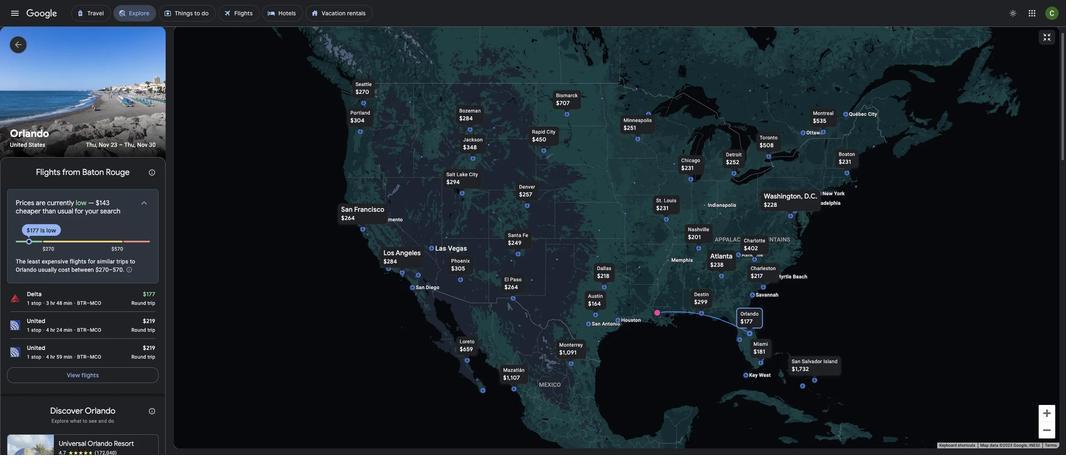 Task type: vqa. For each thing, say whether or not it's contained in the screenshot.
$231 inside The Chicago $231
yes



Task type: locate. For each thing, give the bounding box(es) containing it.
main menu image
[[10, 8, 20, 18]]

$284 down los
[[384, 258, 397, 265]]

inegi
[[1029, 444, 1040, 448]]

to up learn more about price insights image
[[130, 258, 135, 265]]

$299
[[694, 299, 708, 306]]

$231 down 'boston'
[[839, 158, 851, 166]]

1 4 from the top
[[46, 328, 49, 333]]

2 mco from the top
[[90, 328, 101, 333]]

3 1 from the top
[[27, 354, 30, 360]]

2 vertical spatial stop
[[31, 354, 41, 360]]

1 horizontal spatial 284 us dollars text field
[[459, 115, 473, 122]]

231 us dollars text field down st. on the right of page
[[656, 205, 669, 212]]

– right 48
[[87, 301, 90, 306]]

united left the states at the top left of page
[[10, 141, 27, 148]]

1 mco from the top
[[90, 301, 101, 306]]

san up $1,732
[[792, 359, 801, 365]]

san for salvador
[[792, 359, 801, 365]]

2 $219 from the top
[[143, 345, 155, 352]]

phoenix $305
[[451, 258, 470, 273]]

1 $219 round trip from the top
[[131, 318, 155, 333]]

city right québec
[[868, 111, 877, 117]]

219 US dollars text field
[[143, 318, 155, 325], [143, 345, 155, 352]]

hr for 24
[[50, 328, 55, 333]]

san inside san francisco $264
[[341, 206, 353, 214]]

round inside $177 round trip
[[131, 301, 146, 306]]

1 vertical spatial 1
[[27, 328, 30, 333]]

0 vertical spatial min
[[64, 301, 72, 306]]

0 horizontal spatial for
[[75, 207, 83, 216]]

1 vertical spatial min
[[64, 328, 72, 333]]

flights up between
[[70, 258, 86, 265]]

flights
[[70, 258, 86, 265], [81, 372, 99, 379]]

data
[[990, 444, 998, 448]]

0 horizontal spatial $270
[[43, 246, 54, 252]]

2 hr from the top
[[50, 328, 55, 333]]

3 1 stop from the top
[[27, 354, 41, 360]]

1 vertical spatial $219 round trip
[[131, 345, 155, 360]]

3 btr – mco from the top
[[77, 354, 101, 360]]

round for 4 hr 59 min
[[131, 354, 146, 360]]

2 horizontal spatial $177
[[741, 318, 753, 326]]

united states
[[10, 141, 46, 148]]

1 vertical spatial $219
[[143, 345, 155, 352]]

3 stop from the top
[[31, 354, 41, 360]]

trip inside $177 round trip
[[148, 301, 155, 306]]

nov left 30
[[137, 141, 148, 148]]

3 btr from the top
[[77, 354, 87, 360]]

new
[[823, 191, 833, 197]]

stop for 4 hr 24 min
[[31, 328, 41, 333]]

city inside rapid city $450
[[547, 129, 556, 135]]

0 vertical spatial to
[[130, 258, 135, 265]]

181 US dollars text field
[[754, 348, 765, 356]]

1 vertical spatial $264
[[504, 284, 518, 291]]

2 stop from the top
[[31, 328, 41, 333]]

$249
[[508, 239, 522, 247]]

 image right "24"
[[74, 327, 75, 334]]

(united
[[57, 442, 77, 449]]

0 vertical spatial 1 stop
[[27, 301, 41, 306]]

san left diego
[[416, 285, 425, 291]]

0 vertical spatial $177
[[27, 227, 39, 234]]

diego
[[426, 285, 439, 291]]

1  image from the top
[[74, 300, 75, 307]]

2 round from the top
[[131, 328, 146, 333]]

1 horizontal spatial 231 us dollars text field
[[839, 158, 851, 166]]

1 vertical spatial 1 stop
[[27, 328, 41, 333]]

2 vertical spatial united
[[27, 345, 45, 352]]

$659
[[460, 346, 473, 353]]

1 vertical spatial trip
[[148, 328, 155, 333]]

0 vertical spatial for
[[75, 207, 83, 216]]

2 1 stop from the top
[[27, 328, 41, 333]]

$238
[[710, 261, 724, 269]]

0 vertical spatial 231 us dollars text field
[[839, 158, 851, 166]]

1 trip from the top
[[148, 301, 155, 306]]

1 horizontal spatial for
[[88, 258, 95, 265]]

usually
[[38, 267, 57, 273]]

$219 for 4 hr 59 min
[[143, 345, 155, 352]]

231 us dollars text field down 'boston'
[[839, 158, 851, 166]]

1 stop right united image
[[27, 354, 41, 360]]

thu, right 23
[[124, 141, 136, 148]]

english (united states) button
[[20, 439, 105, 452]]

1 stop for 4 hr 59 min
[[27, 354, 41, 360]]

348 US dollars text field
[[463, 144, 477, 151]]

1 vertical spatial  image
[[74, 327, 75, 334]]

united right united image
[[27, 345, 45, 352]]

salvador
[[802, 359, 822, 365]]

0 vertical spatial city
[[868, 111, 877, 117]]

2 vertical spatial btr – mco
[[77, 354, 101, 360]]

$177 round trip
[[131, 291, 155, 306]]

—
[[88, 199, 94, 207]]

between
[[71, 267, 94, 273]]

– up view flights
[[87, 354, 90, 360]]

1 vertical spatial stop
[[31, 328, 41, 333]]

$264 down francisco
[[341, 215, 355, 222]]

1 stop for 4 hr 24 min
[[27, 328, 41, 333]]

2 btr – mco from the top
[[77, 328, 101, 333]]

231 US dollars text field
[[839, 158, 851, 166], [656, 205, 669, 212]]

0 vertical spatial $264
[[341, 215, 355, 222]]

1 vertical spatial $284
[[384, 258, 397, 265]]

1 219 us dollars text field from the top
[[143, 318, 155, 325]]

universal orlando resort
[[59, 440, 134, 448]]

0 horizontal spatial nov
[[99, 141, 109, 148]]

keyboard shortcuts button
[[939, 443, 975, 449]]

ottawa
[[806, 130, 823, 136]]

0 horizontal spatial 231 us dollars text field
[[656, 205, 669, 212]]

pittsburgh
[[766, 194, 791, 200]]

boston
[[839, 152, 855, 157]]

1732 US dollars text field
[[792, 366, 809, 373]]

2 vertical spatial hr
[[50, 354, 55, 360]]

atlanta
[[710, 253, 733, 261]]

san up $264 text box
[[341, 206, 353, 214]]

0 horizontal spatial city
[[469, 172, 478, 178]]

2 horizontal spatial $231
[[839, 158, 851, 166]]

299 US dollars text field
[[694, 299, 708, 306]]

3 trip from the top
[[148, 354, 155, 360]]

orlando inside map region
[[741, 311, 759, 317]]

$284 inside los angeles $284
[[384, 258, 397, 265]]

4 for 4 hr 24 min
[[46, 328, 49, 333]]

stop down delta
[[31, 301, 41, 306]]

$177 is low
[[27, 227, 56, 234]]

english (united states)
[[36, 442, 98, 449]]

$264 down the el
[[504, 284, 518, 291]]

– right "24"
[[87, 328, 90, 333]]

1 stop right united icon
[[27, 328, 41, 333]]

1 vertical spatial mco
[[90, 328, 101, 333]]

mco for 4 hr 24 min
[[90, 328, 101, 333]]

$231 inside the chicago $231
[[681, 164, 694, 172]]

1 vertical spatial hr
[[50, 328, 55, 333]]

delta
[[27, 291, 42, 298]]

$177 inside 'orlando $177'
[[741, 318, 753, 326]]

1 down delta
[[27, 301, 30, 306]]

1 horizontal spatial $231
[[681, 164, 694, 172]]

learn more about price insights image
[[126, 267, 132, 273]]

map region
[[138, 0, 1066, 456]]

0 vertical spatial trip
[[148, 301, 155, 306]]

usual
[[58, 207, 73, 216]]

el paso $264
[[504, 277, 522, 291]]

– for 4 hr 24 min
[[87, 328, 90, 333]]

284 us dollars text field down los
[[384, 258, 397, 265]]

$231 down chicago
[[681, 164, 694, 172]]

4 left "24"
[[46, 328, 49, 333]]

nov left 23
[[99, 141, 109, 148]]

0 vertical spatial mco
[[90, 301, 101, 306]]

0 vertical spatial 4
[[46, 328, 49, 333]]

1 horizontal spatial $264
[[504, 284, 518, 291]]

0 vertical spatial low
[[76, 199, 87, 207]]

rapid city $450
[[532, 129, 556, 143]]

for left your
[[75, 207, 83, 216]]

2 vertical spatial round
[[131, 354, 146, 360]]

305 US dollars text field
[[451, 265, 465, 273]]

1 vertical spatial round
[[131, 328, 146, 333]]

1 for 4 hr 24 min
[[27, 328, 30, 333]]

0 horizontal spatial $264
[[341, 215, 355, 222]]

1 stop from the top
[[31, 301, 41, 306]]

4.7 out of 5 stars from 172,040 reviews image
[[59, 450, 117, 456]]

2 nov from the left
[[137, 141, 148, 148]]

united image
[[10, 320, 20, 330]]

1 horizontal spatial city
[[547, 129, 556, 135]]

states)
[[79, 442, 98, 449]]

mco up view flights
[[90, 354, 101, 360]]

2 219 us dollars text field from the top
[[143, 345, 155, 352]]

minneapolis
[[624, 118, 652, 123]]

270 US dollars text field
[[356, 88, 369, 96]]

nov
[[99, 141, 109, 148], [137, 141, 148, 148]]

city right lake
[[469, 172, 478, 178]]

min right 59
[[64, 354, 72, 360]]

2 vertical spatial mco
[[90, 354, 101, 360]]

1 vertical spatial btr
[[77, 328, 87, 333]]

search
[[100, 207, 121, 216]]

low left —
[[76, 199, 87, 207]]

0 vertical spatial $284
[[459, 115, 473, 122]]

218 US dollars text field
[[597, 273, 609, 280]]

1 nov from the left
[[99, 141, 109, 148]]

united for 4 hr 59 min
[[27, 345, 45, 352]]

2 btr from the top
[[77, 328, 87, 333]]

united right united icon
[[27, 318, 45, 325]]

1 horizontal spatial to
[[130, 258, 135, 265]]

0 horizontal spatial $177
[[27, 227, 39, 234]]

btr – mco up view flights
[[77, 354, 101, 360]]

1 for 3 hr 48 min
[[27, 301, 30, 306]]

$284 inside bozeman $284
[[459, 115, 473, 122]]

low right is
[[46, 227, 56, 234]]

1 1 from the top
[[27, 301, 30, 306]]

535 US dollars text field
[[813, 117, 827, 125]]

23
[[111, 141, 117, 148]]

0 horizontal spatial $284
[[384, 258, 397, 265]]

1 min from the top
[[64, 301, 72, 306]]

1 vertical spatial low
[[46, 227, 56, 234]]

lake
[[457, 172, 468, 178]]

231 US dollars text field
[[681, 164, 694, 172]]

1 vertical spatial btr – mco
[[77, 328, 101, 333]]

4
[[46, 328, 49, 333], [46, 354, 49, 360]]

2 4 from the top
[[46, 354, 49, 360]]

$270 up expensive
[[43, 246, 54, 252]]

btr right "24"
[[77, 328, 87, 333]]

2 vertical spatial 1 stop
[[27, 354, 41, 360]]

$231 for chicago $231
[[681, 164, 694, 172]]

284 US dollars text field
[[459, 115, 473, 122], [384, 258, 397, 265]]

 image right 48
[[74, 300, 75, 307]]

baton
[[82, 167, 104, 177]]

charleston $217
[[751, 266, 776, 280]]

1 horizontal spatial nov
[[137, 141, 148, 148]]

btr – mco right 48
[[77, 301, 101, 306]]

destin $299
[[694, 292, 709, 306]]

view flights
[[67, 372, 99, 379]]

1 horizontal spatial $270
[[356, 88, 369, 96]]

hr right 3
[[50, 301, 55, 306]]

trip for 3 hr 48 min
[[148, 301, 155, 306]]

1 vertical spatial 4
[[46, 354, 49, 360]]

1 vertical spatial city
[[547, 129, 556, 135]]

min for 3 hr 48 min
[[64, 301, 72, 306]]

terms link
[[1045, 444, 1057, 448]]

angeles
[[396, 249, 421, 258]]

0 vertical spatial btr
[[77, 301, 87, 306]]

1 horizontal spatial low
[[76, 199, 87, 207]]

hr for 59
[[50, 354, 55, 360]]

$177 for $177 is low
[[27, 227, 39, 234]]

0 vertical spatial 284 us dollars text field
[[459, 115, 473, 122]]

bismarck $707
[[556, 93, 578, 107]]

2 trip from the top
[[148, 328, 155, 333]]

0 vertical spatial stop
[[31, 301, 41, 306]]

0 horizontal spatial low
[[46, 227, 56, 234]]

59
[[56, 354, 62, 360]]

chicago
[[681, 158, 700, 164]]

mco right "24"
[[90, 328, 101, 333]]

1 round from the top
[[131, 301, 146, 306]]

294 US dollars text field
[[446, 179, 460, 186]]

$264 for el
[[504, 284, 518, 291]]

min right "24"
[[64, 328, 72, 333]]

san left antonio
[[592, 321, 601, 327]]

0 vertical spatial 219 us dollars text field
[[143, 318, 155, 325]]

$348
[[463, 144, 477, 151]]

1 horizontal spatial $284
[[459, 115, 473, 122]]

2 horizontal spatial city
[[868, 111, 877, 117]]

charlotte
[[744, 238, 765, 244]]

2 min from the top
[[64, 328, 72, 333]]

$231 inside the boston $231
[[839, 158, 851, 166]]

el
[[504, 277, 509, 283]]

1 horizontal spatial $177
[[143, 291, 155, 298]]

to left see
[[83, 419, 87, 424]]

 image for united
[[74, 327, 75, 334]]

1 $219 from the top
[[143, 318, 155, 325]]

0 horizontal spatial $231
[[656, 205, 669, 212]]

to
[[130, 258, 135, 265], [83, 419, 87, 424]]

1 right united icon
[[27, 328, 30, 333]]

1 1 stop from the top
[[27, 301, 41, 306]]

0 vertical spatial 1
[[27, 301, 30, 306]]

2 $219 round trip from the top
[[131, 345, 155, 360]]

united for 4 hr 24 min
[[27, 318, 45, 325]]

orlando
[[10, 127, 49, 140], [16, 267, 37, 273], [741, 311, 759, 317], [85, 406, 115, 417], [88, 440, 112, 448]]

$264 inside san francisco $264
[[341, 215, 355, 222]]

177 US dollars text field
[[143, 291, 155, 298]]

expensive
[[42, 258, 68, 265]]

btr for 3 hr 48 min
[[77, 301, 87, 306]]

stop
[[31, 301, 41, 306], [31, 328, 41, 333], [31, 354, 41, 360]]

1091 US dollars text field
[[559, 349, 577, 357]]

24
[[56, 328, 62, 333]]

hr left 59
[[50, 354, 55, 360]]

rapid
[[532, 129, 545, 135]]

hr left "24"
[[50, 328, 55, 333]]

251 US dollars text field
[[624, 124, 636, 132]]

san
[[341, 206, 353, 214], [416, 285, 425, 291], [592, 321, 601, 327], [792, 359, 801, 365]]

san salvador island $1,732
[[792, 359, 838, 373]]

0 vertical spatial btr – mco
[[77, 301, 101, 306]]

detroit $252
[[726, 152, 742, 166]]

1 vertical spatial 231 us dollars text field
[[656, 205, 669, 212]]

0 vertical spatial $270
[[356, 88, 369, 96]]

0 vertical spatial round
[[131, 301, 146, 306]]

charlotte $402
[[744, 238, 765, 252]]

1 vertical spatial flights
[[81, 372, 99, 379]]

mco down between
[[90, 301, 101, 306]]

$177 for $177 round trip
[[143, 291, 155, 298]]

284 us dollars text field for los
[[384, 258, 397, 265]]

san inside san salvador island $1,732
[[792, 359, 801, 365]]

orlando down the
[[16, 267, 37, 273]]

$251
[[624, 124, 636, 132]]

cheaper
[[16, 207, 41, 216]]

0 vertical spatial flights
[[70, 258, 86, 265]]

2 thu, from the left
[[124, 141, 136, 148]]

google,
[[1014, 444, 1028, 448]]

stop for 4 hr 59 min
[[31, 354, 41, 360]]

$219
[[143, 318, 155, 325], [143, 345, 155, 352]]

dallas
[[597, 266, 611, 272]]

san for antonio
[[592, 321, 601, 327]]

3 min from the top
[[64, 354, 72, 360]]

stop right united icon
[[31, 328, 41, 333]]

key west
[[749, 373, 771, 379]]

1 horizontal spatial thu,
[[124, 141, 136, 148]]

1 vertical spatial 284 us dollars text field
[[384, 258, 397, 265]]

monterrey $1,091
[[559, 343, 583, 357]]

flights right view
[[81, 372, 99, 379]]

1 right united image
[[27, 354, 30, 360]]

mazatlán $1,107
[[503, 368, 525, 382]]

0 vertical spatial united
[[10, 141, 27, 148]]

city right rapid
[[547, 129, 556, 135]]

3 hr from the top
[[50, 354, 55, 360]]

0 horizontal spatial 284 us dollars text field
[[384, 258, 397, 265]]

english
[[36, 442, 56, 449]]

paso
[[510, 277, 522, 283]]

 image
[[74, 354, 75, 361]]

1 vertical spatial $177
[[143, 291, 155, 298]]

0 vertical spatial $219 round trip
[[131, 318, 155, 333]]

1 vertical spatial $270
[[43, 246, 54, 252]]

2 vertical spatial $177
[[741, 318, 753, 326]]

1 vertical spatial for
[[88, 258, 95, 265]]

min right 48
[[64, 301, 72, 306]]

 image
[[74, 300, 75, 307], [74, 327, 75, 334]]

stop for 3 hr 48 min
[[31, 301, 41, 306]]

1 vertical spatial to
[[83, 419, 87, 424]]

asheville
[[742, 252, 763, 258]]

atlanta $238
[[710, 253, 733, 269]]

united
[[10, 141, 27, 148], [27, 318, 45, 325], [27, 345, 45, 352]]

0 vertical spatial  image
[[74, 300, 75, 307]]

btr – mco right "24"
[[77, 328, 101, 333]]

btr up view flights
[[77, 354, 87, 360]]

$284 down bozeman
[[459, 115, 473, 122]]

$270 down seattle
[[356, 88, 369, 96]]

low inside 'prices are currently low — $143 cheaper than usual for your search'
[[76, 199, 87, 207]]

264 US dollars text field
[[341, 215, 355, 222]]

orlando up 177 us dollars text field on the right bottom of page
[[741, 311, 759, 317]]

0 horizontal spatial thu,
[[86, 141, 97, 148]]

orlando inside the least expensive flights for similar trips to orlando usually cost between $270–570 .
[[16, 267, 37, 273]]

1 vertical spatial united
[[27, 318, 45, 325]]

1 stop down delta
[[27, 301, 41, 306]]

1 btr – mco from the top
[[77, 301, 101, 306]]

stop right united image
[[31, 354, 41, 360]]

los angeles $284
[[384, 249, 421, 265]]

2 1 from the top
[[27, 328, 30, 333]]

0 vertical spatial hr
[[50, 301, 55, 306]]

btr right 48
[[77, 301, 87, 306]]

austin $164
[[588, 294, 603, 308]]

$231 down st. on the right of page
[[656, 205, 669, 212]]

284 us dollars text field down bozeman
[[459, 115, 473, 122]]

2 vertical spatial btr
[[77, 354, 87, 360]]

2 vertical spatial city
[[469, 172, 478, 178]]

0 vertical spatial $219
[[143, 318, 155, 325]]

beach
[[793, 274, 807, 280]]

for up between
[[88, 258, 95, 265]]

$177 inside $177 round trip
[[143, 291, 155, 298]]

thu, left 23
[[86, 141, 97, 148]]

1 vertical spatial 219 us dollars text field
[[143, 345, 155, 352]]

monterrey
[[559, 343, 583, 348]]

4 left 59
[[46, 354, 49, 360]]

1 btr from the top
[[77, 301, 87, 306]]

san for diego
[[416, 285, 425, 291]]

$264 inside el paso $264
[[504, 284, 518, 291]]

flights
[[36, 167, 60, 177]]

2 vertical spatial 1
[[27, 354, 30, 360]]

1 hr from the top
[[50, 301, 55, 306]]

$218
[[597, 273, 609, 280]]

2 vertical spatial trip
[[148, 354, 155, 360]]

$1,091
[[559, 349, 577, 357]]

$284
[[459, 115, 473, 122], [384, 258, 397, 265]]

about these results image
[[142, 402, 162, 422]]

3 mco from the top
[[90, 354, 101, 360]]

2 vertical spatial min
[[64, 354, 72, 360]]

3 round from the top
[[131, 354, 146, 360]]

vegas
[[448, 245, 467, 253]]

navigate back image
[[10, 36, 27, 53]]

2  image from the top
[[74, 327, 75, 334]]



Task type: describe. For each thing, give the bounding box(es) containing it.
victoria
[[357, 89, 376, 94]]

177 US dollars text field
[[741, 318, 753, 326]]

round for 4 hr 24 min
[[131, 328, 146, 333]]

nashville $201
[[688, 227, 709, 241]]

jackson
[[463, 137, 483, 143]]

$304
[[350, 117, 365, 124]]

san francisco $264
[[341, 206, 384, 222]]

las
[[435, 245, 446, 253]]

$231 for boston $231
[[839, 158, 851, 166]]

.
[[123, 267, 124, 273]]

$270 inside seattle $270
[[356, 88, 369, 96]]

myrtle
[[777, 274, 792, 280]]

trip for 4 hr 59 min
[[148, 354, 155, 360]]

san for francisco
[[341, 206, 353, 214]]

prices
[[16, 199, 34, 207]]

keyboard
[[939, 444, 957, 448]]

portland
[[350, 110, 370, 116]]

are
[[36, 199, 45, 207]]

delta image
[[10, 294, 20, 304]]

$219 round trip for 4 hr 59 min
[[131, 345, 155, 360]]

states
[[29, 141, 46, 148]]

$181
[[754, 348, 765, 356]]

city inside salt lake city $294
[[469, 172, 478, 178]]

orlando up and
[[85, 406, 115, 417]]

explore
[[51, 419, 69, 424]]

217 US dollars text field
[[751, 273, 763, 280]]

1 stop for 3 hr 48 min
[[27, 301, 41, 306]]

denver $257
[[519, 184, 535, 198]]

thu, nov 23 – thu, nov 30
[[86, 141, 156, 148]]

discover
[[50, 406, 83, 417]]

– right 23
[[119, 141, 123, 148]]

louis
[[664, 198, 677, 204]]

304 US dollars text field
[[350, 117, 365, 124]]

flights inside the least expensive flights for similar trips to orlando usually cost between $270–570 .
[[70, 258, 86, 265]]

seattle
[[356, 82, 372, 87]]

$508
[[760, 142, 774, 149]]

257 US dollars text field
[[519, 191, 532, 198]]

trips
[[116, 258, 128, 265]]

$231 inside st. louis $231
[[656, 205, 669, 212]]

btr for 4 hr 59 min
[[77, 354, 87, 360]]

– for 3 hr 48 min
[[87, 301, 90, 306]]

universal orlando resort link
[[7, 435, 159, 456]]

$264 for san
[[341, 215, 355, 222]]

4 hr 59 min
[[46, 354, 72, 360]]

toronto
[[760, 135, 778, 141]]

philadelphia
[[812, 200, 841, 206]]

view smaller map image
[[1042, 32, 1052, 42]]

$450
[[532, 136, 546, 143]]

min for 4 hr 59 min
[[64, 354, 72, 360]]

round for 3 hr 48 min
[[131, 301, 146, 306]]

salt lake city $294
[[446, 172, 478, 186]]

30
[[149, 141, 156, 148]]

228 US dollars text field
[[764, 201, 777, 209]]

united image
[[10, 347, 20, 357]]

than
[[42, 207, 56, 216]]

249 US dollars text field
[[508, 239, 522, 247]]

mexico
[[539, 382, 561, 388]]

see
[[89, 419, 97, 424]]

resort
[[114, 440, 134, 448]]

the
[[16, 258, 26, 265]]

salt
[[446, 172, 455, 178]]

jackson $348
[[463, 137, 483, 151]]

and
[[98, 419, 107, 424]]

terms
[[1045, 444, 1057, 448]]

loreto $659
[[460, 339, 475, 353]]

btr – mco for 4 hr 59 min
[[77, 354, 101, 360]]

san diego
[[416, 285, 439, 291]]

change appearance image
[[1003, 3, 1023, 23]]

btr – mco for 3 hr 48 min
[[77, 301, 101, 306]]

264 US dollars text field
[[504, 284, 518, 291]]

loading results progress bar
[[0, 27, 1066, 28]]

santa
[[508, 233, 521, 239]]

do
[[108, 419, 114, 424]]

west
[[759, 373, 771, 379]]

4 for 4 hr 59 min
[[46, 354, 49, 360]]

loreto
[[460, 339, 475, 345]]

508 US dollars text field
[[760, 142, 774, 149]]

bozeman
[[459, 108, 481, 114]]

appalachian mountains
[[715, 236, 790, 243]]

219 us dollars text field for 4 hr 24 min
[[143, 318, 155, 325]]

orlando up united states
[[10, 127, 49, 140]]

$219 round trip for 4 hr 24 min
[[131, 318, 155, 333]]

san antonio
[[592, 321, 620, 327]]

rouge
[[106, 167, 130, 177]]

about these results image
[[142, 163, 162, 182]]

washington,
[[764, 193, 803, 201]]

$201
[[688, 234, 701, 241]]

231 us dollars text field for louis
[[656, 205, 669, 212]]

is
[[40, 227, 45, 234]]

from
[[62, 167, 80, 177]]

mco for 3 hr 48 min
[[90, 301, 101, 306]]

$143
[[96, 199, 110, 207]]

$294
[[446, 179, 460, 186]]

min for 4 hr 24 min
[[64, 328, 72, 333]]

francisco
[[354, 206, 384, 214]]

402 US dollars text field
[[744, 245, 758, 252]]

mountains
[[756, 236, 790, 243]]

orlando $177
[[741, 311, 759, 326]]

mco for 4 hr 59 min
[[90, 354, 101, 360]]

charleston
[[751, 266, 776, 272]]

238 US dollars text field
[[710, 261, 724, 269]]

for inside 'prices are currently low — $143 cheaper than usual for your search'
[[75, 207, 83, 216]]

trip for 4 hr 24 min
[[148, 328, 155, 333]]

city for québec city
[[868, 111, 877, 117]]

$228
[[764, 201, 777, 209]]

– for 4 hr 59 min
[[87, 354, 90, 360]]

québec
[[849, 111, 867, 117]]

©2023
[[999, 444, 1012, 448]]

$535
[[813, 117, 827, 125]]

prices are currently low — $143 cheaper than usual for your search
[[16, 199, 121, 216]]

1107 US dollars text field
[[503, 374, 520, 382]]

savannah
[[756, 292, 779, 298]]

cost
[[58, 267, 70, 273]]

1 thu, from the left
[[86, 141, 97, 148]]

keyboard shortcuts
[[939, 444, 975, 448]]

1 for 4 hr 59 min
[[27, 354, 30, 360]]

st.
[[656, 198, 663, 204]]

659 US dollars text field
[[460, 346, 473, 353]]

the least expensive flights for similar trips to orlando usually cost between $270–570 .
[[16, 258, 135, 273]]

284 us dollars text field for bozeman
[[459, 115, 473, 122]]

key
[[749, 373, 758, 379]]

252 US dollars text field
[[726, 159, 739, 166]]

201 US dollars text field
[[688, 234, 701, 241]]

231 us dollars text field for $231
[[839, 158, 851, 166]]

flights from baton rouge
[[36, 167, 130, 177]]

 image for delta
[[74, 300, 75, 307]]

to inside the least expensive flights for similar trips to orlando usually cost between $270–570 .
[[130, 258, 135, 265]]

450 US dollars text field
[[532, 136, 546, 143]]

164 US dollars text field
[[588, 300, 601, 308]]

houston
[[621, 318, 641, 323]]

$219 for 4 hr 24 min
[[143, 318, 155, 325]]

0 horizontal spatial to
[[83, 419, 87, 424]]

orlando up 4.7 out of 5 stars from 172,040 reviews image
[[88, 440, 112, 448]]

hr for 48
[[50, 301, 55, 306]]

montreal $535
[[813, 111, 834, 125]]

219 us dollars text field for 4 hr 59 min
[[143, 345, 155, 352]]

myrtle beach
[[777, 274, 807, 280]]

4 hr 24 min
[[46, 328, 72, 333]]

for inside the least expensive flights for similar trips to orlando usually cost between $270–570 .
[[88, 258, 95, 265]]

miami
[[754, 342, 768, 347]]

city for rapid city $450
[[547, 129, 556, 135]]

707 US dollars text field
[[556, 99, 570, 107]]

new york
[[823, 191, 845, 197]]

minneapolis $251
[[624, 118, 652, 132]]

btr for 4 hr 24 min
[[77, 328, 87, 333]]

memphis
[[671, 258, 693, 263]]

btr – mco for 4 hr 24 min
[[77, 328, 101, 333]]



